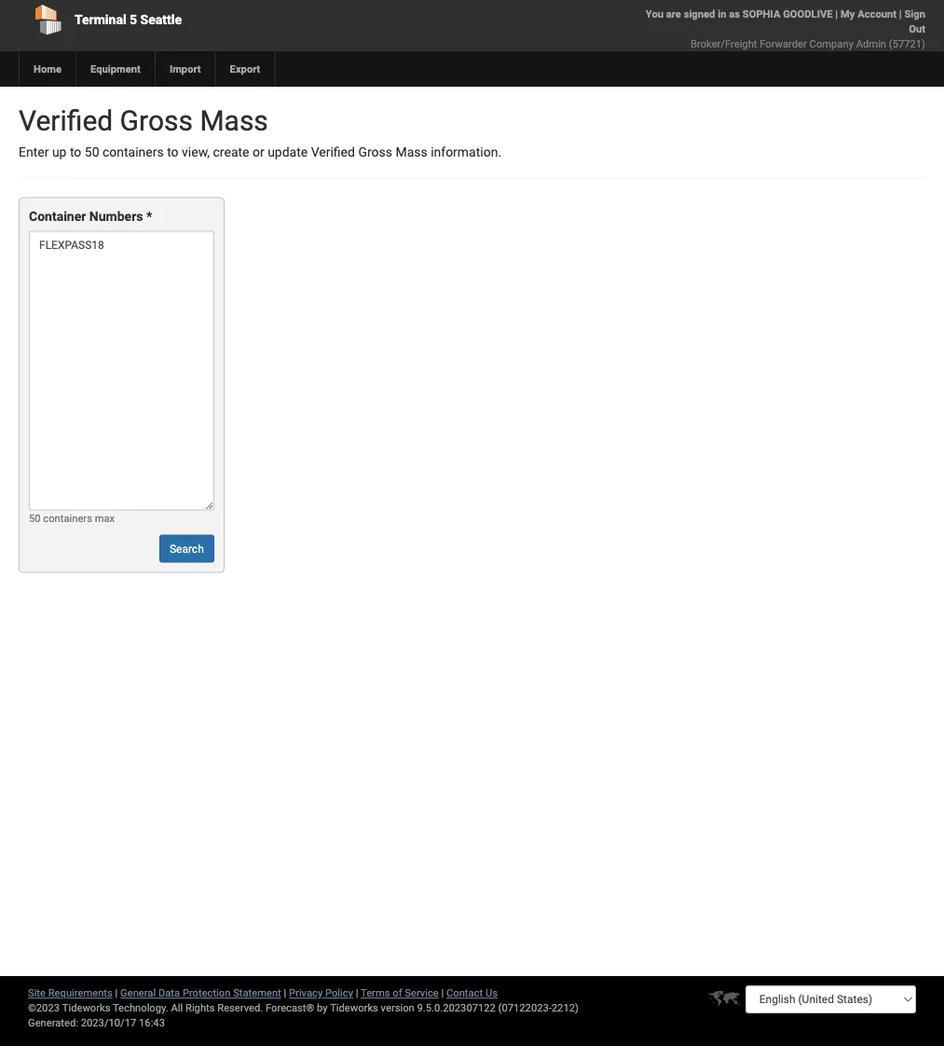 Task type: vqa. For each thing, say whether or not it's contained in the screenshot.
NEW LIST
no



Task type: locate. For each thing, give the bounding box(es) containing it.
0 horizontal spatial containers
[[43, 512, 92, 524]]

protection
[[183, 987, 231, 999]]

to right 'up'
[[70, 145, 81, 160]]

as
[[729, 8, 740, 20]]

containers
[[103, 145, 164, 160], [43, 512, 92, 524]]

contact us link
[[447, 987, 498, 999]]

export
[[230, 63, 260, 75]]

1 vertical spatial containers
[[43, 512, 92, 524]]

gross right the update at the left
[[358, 145, 392, 160]]

verified up 'up'
[[19, 104, 113, 137]]

1 to from the left
[[70, 145, 81, 160]]

1 horizontal spatial verified
[[311, 145, 355, 160]]

16:43
[[139, 1017, 165, 1029]]

statement
[[233, 987, 281, 999]]

home link
[[19, 51, 76, 87]]

1 horizontal spatial mass
[[396, 145, 428, 160]]

gross
[[120, 104, 193, 137], [358, 145, 392, 160]]

verified
[[19, 104, 113, 137], [311, 145, 355, 160]]

seattle
[[140, 12, 182, 27]]

verified gross mass enter up to 50 containers to view, create or update verified gross mass information.
[[19, 104, 502, 160]]

1 vertical spatial gross
[[358, 145, 392, 160]]

up
[[52, 145, 67, 160]]

0 vertical spatial verified
[[19, 104, 113, 137]]

mass
[[200, 104, 268, 137], [396, 145, 428, 160]]

gross up 'view,'
[[120, 104, 193, 137]]

reserved.
[[217, 1002, 263, 1014]]

search
[[170, 542, 204, 555]]

version
[[381, 1002, 415, 1014]]

equipment
[[90, 63, 141, 75]]

site requirements link
[[28, 987, 113, 999]]

1 horizontal spatial to
[[167, 145, 179, 160]]

or
[[253, 145, 264, 160]]

containers left 'view,'
[[103, 145, 164, 160]]

1 vertical spatial 50
[[29, 512, 41, 524]]

service
[[405, 987, 439, 999]]

containers left 'max'
[[43, 512, 92, 524]]

2 to from the left
[[167, 145, 179, 160]]

account
[[858, 8, 897, 20]]

0 horizontal spatial gross
[[120, 104, 193, 137]]

company
[[810, 38, 854, 50]]

to left 'view,'
[[167, 145, 179, 160]]

terminal
[[75, 12, 126, 27]]

site
[[28, 987, 46, 999]]

policy
[[325, 987, 353, 999]]

0 vertical spatial gross
[[120, 104, 193, 137]]

Container Numbers * text field
[[29, 231, 214, 510]]

import
[[170, 63, 201, 75]]

1 horizontal spatial containers
[[103, 145, 164, 160]]

1 horizontal spatial 50
[[85, 145, 99, 160]]

mass left information.
[[396, 145, 428, 160]]

of
[[393, 987, 402, 999]]

0 vertical spatial mass
[[200, 104, 268, 137]]

0 horizontal spatial to
[[70, 145, 81, 160]]

0 vertical spatial 50
[[85, 145, 99, 160]]

in
[[718, 8, 727, 20]]

import link
[[155, 51, 215, 87]]

equipment link
[[76, 51, 155, 87]]

you
[[646, 8, 664, 20]]

data
[[158, 987, 180, 999]]

forecast®
[[266, 1002, 314, 1014]]

verified right the update at the left
[[311, 145, 355, 160]]

create
[[213, 145, 249, 160]]

broker/freight
[[691, 38, 757, 50]]

50
[[85, 145, 99, 160], [29, 512, 41, 524]]

©2023 tideworks
[[28, 1002, 110, 1014]]

|
[[836, 8, 838, 20], [900, 8, 902, 20], [115, 987, 118, 999], [284, 987, 286, 999], [356, 987, 358, 999], [441, 987, 444, 999]]

by
[[317, 1002, 328, 1014]]

50 right 'up'
[[85, 145, 99, 160]]

1 vertical spatial mass
[[396, 145, 428, 160]]

sign out link
[[905, 8, 926, 35]]

0 horizontal spatial mass
[[200, 104, 268, 137]]

0 vertical spatial containers
[[103, 145, 164, 160]]

requirements
[[48, 987, 113, 999]]

50 left 'max'
[[29, 512, 41, 524]]

1 horizontal spatial gross
[[358, 145, 392, 160]]

mass up create
[[200, 104, 268, 137]]

2212)
[[552, 1002, 579, 1014]]

to
[[70, 145, 81, 160], [167, 145, 179, 160]]

goodlive
[[783, 8, 833, 20]]



Task type: describe. For each thing, give the bounding box(es) containing it.
general data protection statement link
[[120, 987, 281, 999]]

| left general
[[115, 987, 118, 999]]

(57721)
[[889, 38, 926, 50]]

terminal 5 seattle
[[75, 12, 182, 27]]

enter
[[19, 145, 49, 160]]

update
[[268, 145, 308, 160]]

numbers
[[89, 209, 143, 224]]

container numbers *
[[29, 209, 152, 224]]

technology.
[[113, 1002, 168, 1014]]

5
[[130, 12, 137, 27]]

rights
[[186, 1002, 215, 1014]]

are
[[666, 8, 681, 20]]

export link
[[215, 51, 274, 87]]

us
[[486, 987, 498, 999]]

| up tideworks at left bottom
[[356, 987, 358, 999]]

1 vertical spatial verified
[[311, 145, 355, 160]]

admin
[[857, 38, 887, 50]]

2023/10/17
[[81, 1017, 136, 1029]]

view,
[[182, 145, 210, 160]]

tideworks
[[330, 1002, 378, 1014]]

50 containers max
[[29, 512, 115, 524]]

| left sign
[[900, 8, 902, 20]]

signed
[[684, 8, 715, 20]]

forwarder
[[760, 38, 807, 50]]

generated:
[[28, 1017, 78, 1029]]

0 horizontal spatial verified
[[19, 104, 113, 137]]

general
[[120, 987, 156, 999]]

my
[[841, 8, 855, 20]]

site requirements | general data protection statement | privacy policy | terms of service | contact us ©2023 tideworks technology. all rights reserved. forecast® by tideworks version 9.5.0.202307122 (07122023-2212) generated: 2023/10/17 16:43
[[28, 987, 579, 1029]]

privacy
[[289, 987, 323, 999]]

home
[[34, 63, 62, 75]]

0 horizontal spatial 50
[[29, 512, 41, 524]]

my account link
[[841, 8, 897, 20]]

max
[[95, 512, 115, 524]]

you are signed in as sophia goodlive | my account | sign out broker/freight forwarder company admin (57721)
[[646, 8, 926, 50]]

terms
[[361, 987, 390, 999]]

contact
[[447, 987, 483, 999]]

sophia
[[743, 8, 781, 20]]

| up forecast®
[[284, 987, 286, 999]]

sign
[[905, 8, 926, 20]]

search button
[[159, 535, 214, 563]]

terminal 5 seattle link
[[19, 0, 380, 39]]

terms of service link
[[361, 987, 439, 999]]

all
[[171, 1002, 183, 1014]]

(07122023-
[[498, 1002, 552, 1014]]

containers inside verified gross mass enter up to 50 containers to view, create or update verified gross mass information.
[[103, 145, 164, 160]]

privacy policy link
[[289, 987, 353, 999]]

9.5.0.202307122
[[417, 1002, 496, 1014]]

out
[[909, 23, 926, 35]]

*
[[146, 209, 152, 224]]

information.
[[431, 145, 502, 160]]

| up 9.5.0.202307122
[[441, 987, 444, 999]]

| left my
[[836, 8, 838, 20]]

50 inside verified gross mass enter up to 50 containers to view, create or update verified gross mass information.
[[85, 145, 99, 160]]

container
[[29, 209, 86, 224]]



